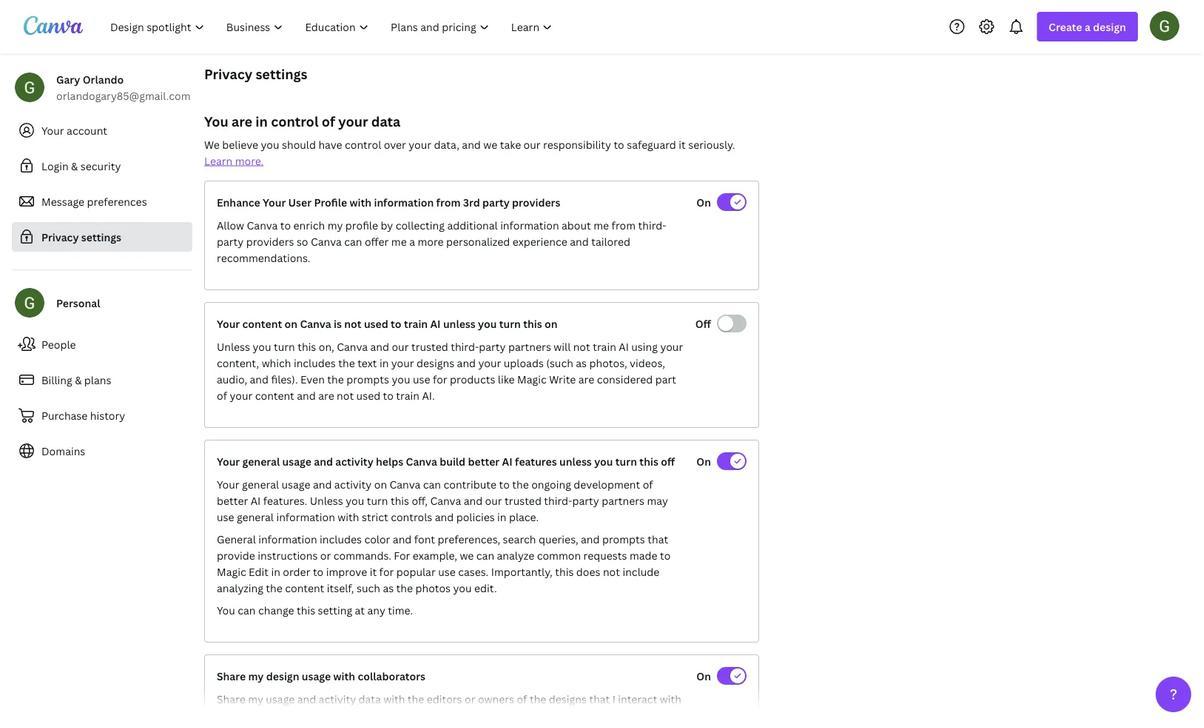 Task type: locate. For each thing, give the bounding box(es) containing it.
for up ai.
[[433, 372, 448, 386]]

0 horizontal spatial a
[[410, 234, 415, 248]]

build
[[440, 454, 466, 468]]

1 vertical spatial you
[[217, 603, 235, 617]]

1 vertical spatial &
[[75, 373, 82, 387]]

0 horizontal spatial we
[[460, 548, 474, 562]]

will
[[554, 339, 571, 354]]

0 vertical spatial use
[[413, 372, 431, 386]]

purchase history
[[41, 408, 125, 422]]

data,
[[434, 137, 460, 151]]

in up believe
[[256, 112, 268, 130]]

trusted
[[412, 339, 448, 354], [505, 493, 542, 508]]

can down the analyzing
[[238, 603, 256, 617]]

design right create
[[1094, 20, 1127, 34]]

your inside "your account" link
[[41, 123, 64, 137]]

prompts
[[347, 372, 389, 386], [603, 532, 645, 546]]

gary
[[56, 72, 80, 86]]

or inside share my usage and activity data with the editors or owners of the designs that i interact with via design insights.
[[465, 692, 476, 706]]

are down even
[[319, 388, 334, 402]]

a inside dropdown button
[[1085, 20, 1091, 34]]

0 vertical spatial or
[[320, 548, 331, 562]]

my
[[328, 218, 343, 232], [248, 669, 264, 683], [248, 692, 263, 706]]

& inside 'link'
[[71, 159, 78, 173]]

and
[[462, 137, 481, 151], [570, 234, 589, 248], [371, 339, 389, 354], [457, 356, 476, 370], [250, 372, 269, 386], [297, 388, 316, 402], [314, 454, 333, 468], [313, 477, 332, 491], [464, 493, 483, 508], [435, 510, 454, 524], [393, 532, 412, 546], [581, 532, 600, 546], [297, 692, 316, 706]]

your right text
[[391, 356, 414, 370]]

to right order
[[313, 565, 324, 579]]

cases.
[[458, 565, 489, 579]]

partners inside the your general usage and activity on canva can contribute to the ongoing development of better ai features. unless you turn this off, canva and our trusted third-party partners may use general information with strict controls and policies in place.
[[602, 493, 645, 508]]

1 vertical spatial prompts
[[603, 532, 645, 546]]

or inside general information includes color and font preferences, search queries, and prompts that provide instructions or commands. for example, we can analyze common requests made to magic edit in order to improve it for popular use cases. importantly, this does not include analyzing the content itself, such as the photos you edit.
[[320, 548, 331, 562]]

importantly,
[[491, 565, 553, 579]]

usage for helps
[[283, 454, 312, 468]]

information inside general information includes color and font preferences, search queries, and prompts that provide instructions or commands. for example, we can analyze common requests made to magic edit in order to improve it for popular use cases. importantly, this does not include analyzing the content itself, such as the photos you edit.
[[259, 532, 317, 546]]

ongoing
[[532, 477, 571, 491]]

0 vertical spatial learn
[[204, 154, 233, 168]]

login & security
[[41, 159, 121, 173]]

0 horizontal spatial designs
[[417, 356, 455, 370]]

party up "uploads"
[[479, 339, 506, 354]]

videos,
[[630, 356, 666, 370]]

to inside allow canva to enrich my profile by collecting additional information about me from third- party providers so canva can offer me a more personalized experience and tailored recommendations.
[[280, 218, 291, 232]]

1 vertical spatial designs
[[549, 692, 587, 706]]

enhance
[[217, 195, 260, 209]]

1 horizontal spatial privacy
[[204, 65, 253, 83]]

1 horizontal spatial magic
[[518, 372, 547, 386]]

1 horizontal spatial our
[[485, 493, 502, 508]]

0 vertical spatial unless
[[443, 317, 476, 331]]

via
[[217, 708, 231, 722]]

not down requests
[[603, 565, 620, 579]]

trusted inside unless you turn this on, canva and our trusted third-party partners will not train ai using your content, which includes the text in your designs and your uploads (such as photos, videos, audio, and files). even the prompts you use for products like magic write are considered part of your content and are not used to train ai.
[[412, 339, 448, 354]]

providers up recommendations. on the left
[[246, 234, 294, 248]]

1 vertical spatial unless
[[560, 454, 592, 468]]

activity inside the your general usage and activity on canva can contribute to the ongoing development of better ai features. unless you turn this off, canva and our trusted third-party partners may use general information with strict controls and policies in place.
[[335, 477, 372, 491]]

unless up unless you turn this on, canva and our trusted third-party partners will not train ai using your content, which includes the text in your designs and your uploads (such as photos, videos, audio, and files). even the prompts you use for products like magic write are considered part of your content and are not used to train ai.
[[443, 317, 476, 331]]

0 horizontal spatial trusted
[[412, 339, 448, 354]]

1 horizontal spatial it
[[679, 137, 686, 151]]

requests
[[584, 548, 627, 562]]

1 horizontal spatial trusted
[[505, 493, 542, 508]]

with right the interact
[[660, 692, 682, 706]]

or right editors
[[465, 692, 476, 706]]

1 vertical spatial partners
[[602, 493, 645, 508]]

controls
[[391, 510, 433, 524]]

order
[[283, 565, 311, 579]]

0 horizontal spatial it
[[370, 565, 377, 579]]

1 vertical spatial used
[[357, 388, 381, 402]]

a inside allow canva to enrich my profile by collecting additional information about me from third- party providers so canva can offer me a more personalized experience and tailored recommendations.
[[410, 234, 415, 248]]

not inside general information includes color and font preferences, search queries, and prompts that provide instructions or commands. for example, we can analyze common requests made to magic edit in order to improve it for popular use cases. importantly, this does not include analyzing the content itself, such as the photos you edit.
[[603, 565, 620, 579]]

share for share my usage and activity data with the editors or owners of the designs that i interact with via design insights.
[[217, 692, 246, 706]]

control up should
[[271, 112, 319, 130]]

to
[[614, 137, 625, 151], [280, 218, 291, 232], [391, 317, 402, 331], [383, 388, 394, 402], [499, 477, 510, 491], [660, 548, 671, 562], [313, 565, 324, 579]]

this inside unless you turn this on, canva and our trusted third-party partners will not train ai using your content, which includes the text in your designs and your uploads (such as photos, videos, audio, and files). even the prompts you use for products like magic write are considered part of your content and are not used to train ai.
[[298, 339, 316, 354]]

activity up the strict on the left bottom of page
[[335, 477, 372, 491]]

designs up ai.
[[417, 356, 455, 370]]

the left text
[[339, 356, 355, 370]]

used inside unless you turn this on, canva and our trusted third-party partners will not train ai using your content, which includes the text in your designs and your uploads (such as photos, videos, audio, and files). even the prompts you use for products like magic write are considered part of your content and are not used to train ai.
[[357, 388, 381, 402]]

billing & plans link
[[12, 365, 193, 395]]

our inside unless you turn this on, canva and our trusted third-party partners will not train ai using your content, which includes the text in your designs and your uploads (such as photos, videos, audio, and files). even the prompts you use for products like magic write are considered part of your content and are not used to train ai.
[[392, 339, 409, 354]]

offer
[[365, 234, 389, 248]]

a right create
[[1085, 20, 1091, 34]]

setting
[[318, 603, 353, 617]]

0 vertical spatial from
[[436, 195, 461, 209]]

the inside the your general usage and activity on canva can contribute to the ongoing development of better ai features. unless you turn this off, canva and our trusted third-party partners may use general information with strict controls and policies in place.
[[513, 477, 529, 491]]

of inside share my usage and activity data with the editors or owners of the designs that i interact with via design insights.
[[517, 692, 528, 706]]

party down allow on the top left
[[217, 234, 244, 248]]

0 vertical spatial train
[[404, 317, 428, 331]]

ai left features.
[[251, 493, 261, 508]]

privacy down "message"
[[41, 230, 79, 244]]

the left editors
[[408, 692, 424, 706]]

time.
[[388, 603, 413, 617]]

allow canva to enrich my profile by collecting additional information about me from third- party providers so canva can offer me a more personalized experience and tailored recommendations.
[[217, 218, 667, 265]]

create a design
[[1049, 20, 1127, 34]]

1 vertical spatial unless
[[310, 493, 343, 508]]

preferences,
[[438, 532, 501, 546]]

0 horizontal spatial control
[[271, 112, 319, 130]]

in right edit
[[271, 565, 281, 579]]

so
[[297, 234, 308, 248]]

0 horizontal spatial as
[[383, 581, 394, 595]]

1 horizontal spatial or
[[465, 692, 476, 706]]

1 horizontal spatial from
[[612, 218, 636, 232]]

0 horizontal spatial more
[[345, 708, 371, 722]]

unless you turn this on, canva and our trusted third-party partners will not train ai using your content, which includes the text in your designs and your uploads (such as photos, videos, audio, and files). even the prompts you use for products like magic write are considered part of your content and are not used to train ai.
[[217, 339, 684, 402]]

0 horizontal spatial our
[[392, 339, 409, 354]]

activity inside share my usage and activity data with the editors or owners of the designs that i interact with via design insights.
[[319, 692, 356, 706]]

products
[[450, 372, 496, 386]]

includes inside general information includes color and font preferences, search queries, and prompts that provide instructions or commands. for example, we can analyze common requests made to magic edit in order to improve it for popular use cases. importantly, this does not include analyzing the content itself, such as the photos you edit.
[[320, 532, 362, 546]]

this left setting
[[297, 603, 315, 617]]

in
[[256, 112, 268, 130], [380, 356, 389, 370], [498, 510, 507, 524], [271, 565, 281, 579]]

1 vertical spatial share
[[217, 692, 246, 706]]

itself,
[[327, 581, 354, 595]]

your up like
[[479, 356, 502, 370]]

1 vertical spatial includes
[[320, 532, 362, 546]]

0 horizontal spatial prompts
[[347, 372, 389, 386]]

providers inside allow canva to enrich my profile by collecting additional information about me from third- party providers so canva can offer me a more personalized experience and tailored recommendations.
[[246, 234, 294, 248]]

0 vertical spatial designs
[[417, 356, 455, 370]]

of up may
[[643, 477, 654, 491]]

0 vertical spatial &
[[71, 159, 78, 173]]

0 vertical spatial share
[[217, 669, 246, 683]]

contribute
[[444, 477, 497, 491]]

0 horizontal spatial privacy settings
[[41, 230, 121, 244]]

1 vertical spatial or
[[465, 692, 476, 706]]

and inside allow canva to enrich my profile by collecting additional information about me from third- party providers so canva can offer me a more personalized experience and tailored recommendations.
[[570, 234, 589, 248]]

use up ai.
[[413, 372, 431, 386]]

& left plans
[[75, 373, 82, 387]]

settings up you are in control of your data
[[256, 65, 308, 83]]

on for share my usage and activity data with the editors or owners of the designs that i interact with via design insights.
[[697, 669, 712, 683]]

0 vertical spatial a
[[1085, 20, 1091, 34]]

share for share my design usage with collaborators
[[217, 669, 246, 683]]

1 horizontal spatial designs
[[549, 692, 587, 706]]

0 horizontal spatial me
[[392, 234, 407, 248]]

includes inside unless you turn this on, canva and our trusted third-party partners will not train ai using your content, which includes the text in your designs and your uploads (such as photos, videos, audio, and files). even the prompts you use for products like magic write are considered part of your content and are not used to train ai.
[[294, 356, 336, 370]]

additional
[[448, 218, 498, 232]]

train up unless you turn this on, canva and our trusted third-party partners will not train ai using your content, which includes the text in your designs and your uploads (such as photos, videos, audio, and files). even the prompts you use for products like magic write are considered part of your content and are not used to train ai.
[[404, 317, 428, 331]]

2 vertical spatial on
[[697, 669, 712, 683]]

1 horizontal spatial third-
[[544, 493, 573, 508]]

with inside the your general usage and activity on canva can contribute to the ongoing development of better ai features. unless you turn this off, canva and our trusted third-party partners may use general information with strict controls and policies in place.
[[338, 510, 359, 524]]

we
[[204, 137, 220, 151]]

this down common
[[555, 565, 574, 579]]

partners down development
[[602, 493, 645, 508]]

from up tailored
[[612, 218, 636, 232]]

1 horizontal spatial that
[[648, 532, 669, 546]]

0 horizontal spatial use
[[217, 510, 234, 524]]

data up over
[[371, 112, 401, 130]]

1 vertical spatial third-
[[451, 339, 479, 354]]

third- inside unless you turn this on, canva and our trusted third-party partners will not train ai using your content, which includes the text in your designs and your uploads (such as photos, videos, audio, and files). even the prompts you use for products like magic write are considered part of your content and are not used to train ai.
[[451, 339, 479, 354]]

our inside we believe you should have control over your data, and we take our responsibility to safeguard it seriously. learn more.
[[524, 137, 541, 151]]

usage inside the your general usage and activity on canva can contribute to the ongoing development of better ai features. unless you turn this off, canva and our trusted third-party partners may use general information with strict controls and policies in place.
[[282, 477, 311, 491]]

create a design button
[[1038, 12, 1139, 41]]

to right contribute
[[499, 477, 510, 491]]

canva left build
[[406, 454, 437, 468]]

3 on from the top
[[697, 669, 712, 683]]

canva
[[247, 218, 278, 232], [311, 234, 342, 248], [300, 317, 331, 331], [337, 339, 368, 354], [406, 454, 437, 468], [390, 477, 421, 491], [430, 493, 461, 508]]

considered
[[597, 372, 653, 386]]

trusted down your content on canva is not used to train ai unless you turn this on
[[412, 339, 448, 354]]

canva up text
[[337, 339, 368, 354]]

privacy settings up you are in control of your data
[[204, 65, 308, 83]]

used right is
[[364, 317, 389, 331]]

0 vertical spatial design
[[1094, 20, 1127, 34]]

on inside the your general usage and activity on canva can contribute to the ongoing development of better ai features. unless you turn this off, canva and our trusted third-party partners may use general information with strict controls and policies in place.
[[374, 477, 387, 491]]

that inside share my usage and activity data with the editors or owners of the designs that i interact with via design insights.
[[590, 692, 610, 706]]

people
[[41, 337, 76, 351]]

1 horizontal spatial unless
[[310, 493, 343, 508]]

designs inside share my usage and activity data with the editors or owners of the designs that i interact with via design insights.
[[549, 692, 587, 706]]

turn up "uploads"
[[500, 317, 521, 331]]

design up insights.
[[266, 669, 299, 683]]

information down features.
[[276, 510, 335, 524]]

your right over
[[409, 137, 432, 151]]

features
[[515, 454, 557, 468]]

train left ai.
[[396, 388, 420, 402]]

collaborators
[[358, 669, 426, 683]]

ai up unless you turn this on, canva and our trusted third-party partners will not train ai using your content, which includes the text in your designs and your uploads (such as photos, videos, audio, and files). even the prompts you use for products like magic write are considered part of your content and are not used to train ai.
[[431, 317, 441, 331]]

in inside general information includes color and font preferences, search queries, and prompts that provide instructions or commands. for example, we can analyze common requests made to magic edit in order to improve it for popular use cases. importantly, this does not include analyzing the content itself, such as the photos you edit.
[[271, 565, 281, 579]]

0 horizontal spatial partners
[[509, 339, 552, 354]]

the right even
[[327, 372, 344, 386]]

0 vertical spatial my
[[328, 218, 343, 232]]

2 vertical spatial third-
[[544, 493, 573, 508]]

magic down "provide"
[[217, 565, 246, 579]]

for inside unless you turn this on, canva and our trusted third-party partners will not train ai using your content, which includes the text in your designs and your uploads (such as photos, videos, audio, and files). even the prompts you use for products like magic write are considered part of your content and are not used to train ai.
[[433, 372, 448, 386]]

train up photos,
[[593, 339, 617, 354]]

designs left i
[[549, 692, 587, 706]]

content down order
[[285, 581, 325, 595]]

1 horizontal spatial better
[[468, 454, 500, 468]]

my inside share my usage and activity data with the editors or owners of the designs that i interact with via design insights.
[[248, 692, 263, 706]]

party inside allow canva to enrich my profile by collecting additional information about me from third- party providers so canva can offer me a more personalized experience and tailored recommendations.
[[217, 234, 244, 248]]

not right 'will'
[[574, 339, 591, 354]]

0 vertical spatial magic
[[518, 372, 547, 386]]

third- inside the your general usage and activity on canva can contribute to the ongoing development of better ai features. unless you turn this off, canva and our trusted third-party partners may use general information with strict controls and policies in place.
[[544, 493, 573, 508]]

0 horizontal spatial learn
[[204, 154, 233, 168]]

1 horizontal spatial settings
[[256, 65, 308, 83]]

on
[[697, 195, 712, 209], [697, 454, 712, 468], [697, 669, 712, 683]]

used down text
[[357, 388, 381, 402]]

you up more.
[[261, 137, 280, 151]]

as right such
[[383, 581, 394, 595]]

not right is
[[344, 317, 362, 331]]

1 vertical spatial magic
[[217, 565, 246, 579]]

this inside the your general usage and activity on canva can contribute to the ongoing development of better ai features. unless you turn this off, canva and our trusted third-party partners may use general information with strict controls and policies in place.
[[391, 493, 409, 508]]

can
[[344, 234, 362, 248], [423, 477, 441, 491], [477, 548, 495, 562], [238, 603, 256, 617]]

turn inside unless you turn this on, canva and our trusted third-party partners will not train ai using your content, which includes the text in your designs and your uploads (such as photos, videos, audio, and files). even the prompts you use for products like magic write are considered part of your content and are not used to train ai.
[[274, 339, 295, 354]]

usage for on
[[282, 477, 311, 491]]

that
[[648, 532, 669, 546], [590, 692, 610, 706]]

1 vertical spatial settings
[[81, 230, 121, 244]]

2 horizontal spatial use
[[438, 565, 456, 579]]

more inside allow canva to enrich my profile by collecting additional information about me from third- party providers so canva can offer me a more personalized experience and tailored recommendations.
[[418, 234, 444, 248]]

strict
[[362, 510, 388, 524]]

we inside we believe you should have control over your data, and we take our responsibility to safeguard it seriously. learn more.
[[484, 137, 498, 151]]

should
[[282, 137, 316, 151]]

0 vertical spatial you
[[204, 112, 229, 130]]

popular
[[397, 565, 436, 579]]

control inside we believe you should have control over your data, and we take our responsibility to safeguard it seriously. learn more.
[[345, 137, 381, 151]]

2 vertical spatial our
[[485, 493, 502, 508]]

you inside general information includes color and font preferences, search queries, and prompts that provide instructions or commands. for example, we can analyze common requests made to magic edit in order to improve it for popular use cases. importantly, this does not include analyzing the content itself, such as the photos you edit.
[[454, 581, 472, 595]]

edit
[[249, 565, 269, 579]]

0 horizontal spatial providers
[[246, 234, 294, 248]]

activity up the 'learn more' link
[[319, 692, 356, 706]]

content up which
[[242, 317, 282, 331]]

place.
[[509, 510, 539, 524]]

0 horizontal spatial third-
[[451, 339, 479, 354]]

canva up off,
[[390, 477, 421, 491]]

usage
[[283, 454, 312, 468], [282, 477, 311, 491], [302, 669, 331, 683], [266, 692, 295, 706]]

0 vertical spatial general
[[242, 454, 280, 468]]

are right write on the left bottom
[[579, 372, 595, 386]]

top level navigation element
[[101, 12, 565, 41]]

of right owners
[[517, 692, 528, 706]]

0 vertical spatial includes
[[294, 356, 336, 370]]

ai
[[431, 317, 441, 331], [619, 339, 629, 354], [502, 454, 513, 468], [251, 493, 261, 508]]

my inside allow canva to enrich my profile by collecting additional information about me from third- party providers so canva can offer me a more personalized experience and tailored recommendations.
[[328, 218, 343, 232]]

information up experience
[[501, 218, 559, 232]]

experience
[[513, 234, 568, 248]]

you
[[261, 137, 280, 151], [478, 317, 497, 331], [253, 339, 271, 354], [392, 372, 411, 386], [595, 454, 613, 468], [346, 493, 364, 508], [454, 581, 472, 595]]

privacy up believe
[[204, 65, 253, 83]]

your up 'have'
[[339, 112, 368, 130]]

0 vertical spatial activity
[[336, 454, 374, 468]]

you down cases.
[[454, 581, 472, 595]]

your inside we believe you should have control over your data, and we take our responsibility to safeguard it seriously. learn more.
[[409, 137, 432, 151]]

1 horizontal spatial for
[[433, 372, 448, 386]]

usage inside share my usage and activity data with the editors or owners of the designs that i interact with via design insights.
[[266, 692, 295, 706]]

that up made
[[648, 532, 669, 546]]

designs
[[417, 356, 455, 370], [549, 692, 587, 706]]

off
[[661, 454, 675, 468]]

it left seriously.
[[679, 137, 686, 151]]

with
[[350, 195, 372, 209], [338, 510, 359, 524], [334, 669, 355, 683], [384, 692, 405, 706], [660, 692, 682, 706]]

as inside general information includes color and font preferences, search queries, and prompts that provide instructions or commands. for example, we can analyze common requests made to magic edit in order to improve it for popular use cases. importantly, this does not include analyzing the content itself, such as the photos you edit.
[[383, 581, 394, 595]]

1 vertical spatial trusted
[[505, 493, 542, 508]]

our up 'policies'
[[485, 493, 502, 508]]

can down profile
[[344, 234, 362, 248]]

learn more
[[315, 708, 371, 722]]

ai inside unless you turn this on, canva and our trusted third-party partners will not train ai using your content, which includes the text in your designs and your uploads (such as photos, videos, audio, and files). even the prompts you use for products like magic write are considered part of your content and are not used to train ai.
[[619, 339, 629, 354]]

this inside general information includes color and font preferences, search queries, and prompts that provide instructions or commands. for example, we can analyze common requests made to magic edit in order to improve it for popular use cases. importantly, this does not include analyzing the content itself, such as the photos you edit.
[[555, 565, 574, 579]]

your for your account
[[41, 123, 64, 137]]

of up 'have'
[[322, 112, 335, 130]]

1 vertical spatial from
[[612, 218, 636, 232]]

you up development
[[595, 454, 613, 468]]

0 horizontal spatial on
[[285, 317, 298, 331]]

unless up the content,
[[217, 339, 250, 354]]

0 horizontal spatial that
[[590, 692, 610, 706]]

0 vertical spatial settings
[[256, 65, 308, 83]]

you up we
[[204, 112, 229, 130]]

includes up commands. at the left bottom of page
[[320, 532, 362, 546]]

your inside the your general usage and activity on canva can contribute to the ongoing development of better ai features. unless you turn this off, canva and our trusted third-party partners may use general information with strict controls and policies in place.
[[217, 477, 240, 491]]

1 vertical spatial for
[[380, 565, 394, 579]]

2 vertical spatial my
[[248, 692, 263, 706]]

party inside unless you turn this on, canva and our trusted third-party partners will not train ai using your content, which includes the text in your designs and your uploads (such as photos, videos, audio, and files). even the prompts you use for products like magic write are considered part of your content and are not used to train ai.
[[479, 339, 506, 354]]

learn more link
[[315, 708, 371, 722]]

1 vertical spatial data
[[359, 692, 381, 706]]

0 horizontal spatial magic
[[217, 565, 246, 579]]

of inside unless you turn this on, canva and our trusted third-party partners will not train ai using your content, which includes the text in your designs and your uploads (such as photos, videos, audio, and files). even the prompts you use for products like magic write are considered part of your content and are not used to train ai.
[[217, 388, 227, 402]]

plans
[[84, 373, 111, 387]]

partners inside unless you turn this on, canva and our trusted third-party partners will not train ai using your content, which includes the text in your designs and your uploads (such as photos, videos, audio, and files). even the prompts you use for products like magic write are considered part of your content and are not used to train ai.
[[509, 339, 552, 354]]

as inside unless you turn this on, canva and our trusted third-party partners will not train ai using your content, which includes the text in your designs and your uploads (such as photos, videos, audio, and files). even the prompts you use for products like magic write are considered part of your content and are not used to train ai.
[[576, 356, 587, 370]]

content down the files).
[[255, 388, 295, 402]]

1 vertical spatial activity
[[335, 477, 372, 491]]

1 vertical spatial control
[[345, 137, 381, 151]]

party down development
[[573, 493, 600, 508]]

1 vertical spatial that
[[590, 692, 610, 706]]

1 share from the top
[[217, 669, 246, 683]]

design inside dropdown button
[[1094, 20, 1127, 34]]

0 vertical spatial control
[[271, 112, 319, 130]]

text
[[358, 356, 377, 370]]

control left over
[[345, 137, 381, 151]]

your for your content on canva is not used to train ai unless you turn this on
[[217, 317, 240, 331]]

1 horizontal spatial partners
[[602, 493, 645, 508]]

can inside allow canva to enrich my profile by collecting additional information about me from third- party providers so canva can offer me a more personalized experience and tailored recommendations.
[[344, 234, 362, 248]]

content inside unless you turn this on, canva and our trusted third-party partners will not train ai using your content, which includes the text in your designs and your uploads (such as photos, videos, audio, and files). even the prompts you use for products like magic write are considered part of your content and are not used to train ai.
[[255, 388, 295, 402]]

content,
[[217, 356, 259, 370]]

information up instructions on the left
[[259, 532, 317, 546]]

insights.
[[270, 708, 312, 722]]

includes
[[294, 356, 336, 370], [320, 532, 362, 546]]

0 vertical spatial our
[[524, 137, 541, 151]]

2 share from the top
[[217, 692, 246, 706]]

search
[[503, 532, 536, 546]]

1 vertical spatial my
[[248, 669, 264, 683]]

0 horizontal spatial unless
[[443, 317, 476, 331]]

of inside the your general usage and activity on canva can contribute to the ongoing development of better ai features. unless you turn this off, canva and our trusted third-party partners may use general information with strict controls and policies in place.
[[643, 477, 654, 491]]

magic inside unless you turn this on, canva and our trusted third-party partners will not train ai using your content, which includes the text in your designs and your uploads (such as photos, videos, audio, and files). even the prompts you use for products like magic write are considered part of your content and are not used to train ai.
[[518, 372, 547, 386]]

2 horizontal spatial third-
[[639, 218, 667, 232]]

over
[[384, 137, 406, 151]]

share
[[217, 669, 246, 683], [217, 692, 246, 706]]

information inside the your general usage and activity on canva can contribute to the ongoing development of better ai features. unless you turn this off, canva and our trusted third-party partners may use general information with strict controls and policies in place.
[[276, 510, 335, 524]]

providers up experience
[[512, 195, 561, 209]]

1 on from the top
[[697, 195, 712, 209]]

policies
[[457, 510, 495, 524]]

1 vertical spatial general
[[242, 477, 279, 491]]

0 vertical spatial as
[[576, 356, 587, 370]]

usage for data
[[266, 692, 295, 706]]

made
[[630, 548, 658, 562]]

1 horizontal spatial we
[[484, 137, 498, 151]]

we down the preferences,
[[460, 548, 474, 562]]

with up learn more
[[334, 669, 355, 683]]

can up off,
[[423, 477, 441, 491]]

canva inside unless you turn this on, canva and our trusted third-party partners will not train ai using your content, which includes the text in your designs and your uploads (such as photos, videos, audio, and files). even the prompts you use for products like magic write are considered part of your content and are not used to train ai.
[[337, 339, 368, 354]]

can up cases.
[[477, 548, 495, 562]]

with down collaborators on the bottom left of the page
[[384, 692, 405, 706]]

third-
[[639, 218, 667, 232], [451, 339, 479, 354], [544, 493, 573, 508]]

use up general
[[217, 510, 234, 524]]

the
[[339, 356, 355, 370], [327, 372, 344, 386], [513, 477, 529, 491], [266, 581, 283, 595], [397, 581, 413, 595], [408, 692, 424, 706], [530, 692, 547, 706]]

message preferences
[[41, 194, 147, 208]]

gary orlando image
[[1151, 11, 1180, 41]]

login
[[41, 159, 69, 173]]

general information includes color and font preferences, search queries, and prompts that provide instructions or commands. for example, we can analyze common requests made to magic edit in order to improve it for popular use cases. importantly, this does not include analyzing the content itself, such as the photos you edit.
[[217, 532, 671, 595]]

0 horizontal spatial design
[[266, 669, 299, 683]]

&
[[71, 159, 78, 173], [75, 373, 82, 387]]

0 vertical spatial it
[[679, 137, 686, 151]]

to left ai.
[[383, 388, 394, 402]]

this up "uploads"
[[524, 317, 543, 331]]

you are in control of your data
[[204, 112, 401, 130]]

0 vertical spatial partners
[[509, 339, 552, 354]]

prompts inside unless you turn this on, canva and our trusted third-party partners will not train ai using your content, which includes the text in your designs and your uploads (such as photos, videos, audio, and files). even the prompts you use for products like magic write are considered part of your content and are not used to train ai.
[[347, 372, 389, 386]]

share inside share my usage and activity data with the editors or owners of the designs that i interact with via design insights.
[[217, 692, 246, 706]]

0 vertical spatial for
[[433, 372, 448, 386]]

it inside we believe you should have control over your data, and we take our responsibility to safeguard it seriously. learn more.
[[679, 137, 686, 151]]

your
[[41, 123, 64, 137], [263, 195, 286, 209], [217, 317, 240, 331], [217, 454, 240, 468], [217, 477, 240, 491]]

party right 3rd
[[483, 195, 510, 209]]

it
[[679, 137, 686, 151], [370, 565, 377, 579]]

development
[[574, 477, 641, 491]]

we
[[484, 137, 498, 151], [460, 548, 474, 562]]

example,
[[413, 548, 458, 562]]

photos
[[416, 581, 451, 595]]

your general usage and activity on canva can contribute to the ongoing development of better ai features. unless you turn this off, canva and our trusted third-party partners may use general information with strict controls and policies in place.
[[217, 477, 669, 524]]

2 on from the top
[[697, 454, 712, 468]]

1 horizontal spatial as
[[576, 356, 587, 370]]

me down by
[[392, 234, 407, 248]]

1 vertical spatial providers
[[246, 234, 294, 248]]

you down the analyzing
[[217, 603, 235, 617]]

design
[[234, 708, 268, 722]]

to left enrich
[[280, 218, 291, 232]]

1 horizontal spatial privacy settings
[[204, 65, 308, 83]]

design for a
[[1094, 20, 1127, 34]]

owners
[[478, 692, 515, 706]]



Task type: vqa. For each thing, say whether or not it's contained in the screenshot.
Purchase history link
yes



Task type: describe. For each thing, give the bounding box(es) containing it.
responsibility
[[544, 137, 612, 151]]

color
[[365, 532, 391, 546]]

information inside allow canva to enrich my profile by collecting additional information about me from third- party providers so canva can offer me a more personalized experience and tailored recommendations.
[[501, 218, 559, 232]]

create
[[1049, 20, 1083, 34]]

you inside the your general usage and activity on canva can contribute to the ongoing development of better ai features. unless you turn this off, canva and our trusted third-party partners may use general information with strict controls and policies in place.
[[346, 493, 364, 508]]

at
[[355, 603, 365, 617]]

design for my
[[266, 669, 299, 683]]

safeguard
[[627, 137, 677, 151]]

billing
[[41, 373, 72, 387]]

for inside general information includes color and font preferences, search queries, and prompts that provide instructions or commands. for example, we can analyze common requests made to magic edit in order to improve it for popular use cases. importantly, this does not include analyzing the content itself, such as the photos you edit.
[[380, 565, 394, 579]]

we believe you should have control over your data, and we take our responsibility to safeguard it seriously. learn more.
[[204, 137, 736, 168]]

to inside unless you turn this on, canva and our trusted third-party partners will not train ai using your content, which includes the text in your designs and your uploads (such as photos, videos, audio, and files). even the prompts you use for products like magic write are considered part of your content and are not used to train ai.
[[383, 388, 394, 402]]

and inside we believe you should have control over your data, and we take our responsibility to safeguard it seriously. learn more.
[[462, 137, 481, 151]]

which
[[262, 356, 291, 370]]

on for allow canva to enrich my profile by collecting additional information about me from third- party providers so canva can offer me a more personalized experience and tailored recommendations.
[[697, 195, 712, 209]]

0 vertical spatial privacy settings
[[204, 65, 308, 83]]

it inside general information includes color and font preferences, search queries, and prompts that provide instructions or commands. for example, we can analyze common requests made to magic edit in order to improve it for popular use cases. importantly, this does not include analyzing the content itself, such as the photos you edit.
[[370, 565, 377, 579]]

part
[[656, 372, 677, 386]]

2 vertical spatial train
[[396, 388, 420, 402]]

1 vertical spatial train
[[593, 339, 617, 354]]

my for usage
[[248, 692, 263, 706]]

1 horizontal spatial are
[[319, 388, 334, 402]]

more.
[[235, 154, 264, 168]]

1 horizontal spatial unless
[[560, 454, 592, 468]]

your for your general usage and activity on canva can contribute to the ongoing development of better ai features. unless you turn this off, canva and our trusted third-party partners may use general information with strict controls and policies in place.
[[217, 477, 240, 491]]

the right owners
[[530, 692, 547, 706]]

helps
[[376, 454, 404, 468]]

commands.
[[334, 548, 392, 562]]

to inside we believe you should have control over your data, and we take our responsibility to safeguard it seriously. learn more.
[[614, 137, 625, 151]]

i
[[613, 692, 616, 706]]

off,
[[412, 493, 428, 508]]

to right made
[[660, 548, 671, 562]]

2 horizontal spatial on
[[545, 317, 558, 331]]

take
[[500, 137, 521, 151]]

files).
[[271, 372, 298, 386]]

message
[[41, 194, 84, 208]]

enrich
[[294, 218, 325, 232]]

unless inside the your general usage and activity on canva can contribute to the ongoing development of better ai features. unless you turn this off, canva and our trusted third-party partners may use general information with strict controls and policies in place.
[[310, 493, 343, 508]]

to inside the your general usage and activity on canva can contribute to the ongoing development of better ai features. unless you turn this off, canva and our trusted third-party partners may use general information with strict controls and policies in place.
[[499, 477, 510, 491]]

activity for helps
[[336, 454, 374, 468]]

trusted inside the your general usage and activity on canva can contribute to the ongoing development of better ai features. unless you turn this off, canva and our trusted third-party partners may use general information with strict controls and policies in place.
[[505, 493, 542, 508]]

unless inside unless you turn this on, canva and our trusted third-party partners will not train ai using your content, which includes the text in your designs and your uploads (such as photos, videos, audio, and files). even the prompts you use for products like magic write are considered part of your content and are not used to train ai.
[[217, 339, 250, 354]]

this left off
[[640, 454, 659, 468]]

include
[[623, 565, 660, 579]]

instructions
[[258, 548, 318, 562]]

we inside general information includes color and font preferences, search queries, and prompts that provide instructions or commands. for example, we can analyze common requests made to magic edit in order to improve it for popular use cases. importantly, this does not include analyzing the content itself, such as the photos you edit.
[[460, 548, 474, 562]]

any
[[368, 603, 386, 617]]

off
[[696, 317, 712, 331]]

canva right off,
[[430, 493, 461, 508]]

from inside allow canva to enrich my profile by collecting additional information about me from third- party providers so canva can offer me a more personalized experience and tailored recommendations.
[[612, 218, 636, 232]]

personalized
[[446, 234, 510, 248]]

tailored
[[592, 234, 631, 248]]

like
[[498, 372, 515, 386]]

your for your general usage and activity helps canva build better ai features unless you turn this off
[[217, 454, 240, 468]]

0 horizontal spatial from
[[436, 195, 461, 209]]

and inside share my usage and activity data with the editors or owners of the designs that i interact with via design insights.
[[297, 692, 316, 706]]

believe
[[222, 137, 258, 151]]

is
[[334, 317, 342, 331]]

canva right allow on the top left
[[247, 218, 278, 232]]

your down the audio,
[[230, 388, 253, 402]]

have
[[319, 137, 343, 151]]

history
[[90, 408, 125, 422]]

0 vertical spatial data
[[371, 112, 401, 130]]

your content on canva is not used to train ai unless you turn this on
[[217, 317, 558, 331]]

such
[[357, 581, 381, 595]]

queries,
[[539, 532, 579, 546]]

ai left features
[[502, 454, 513, 468]]

ai inside the your general usage and activity on canva can contribute to the ongoing development of better ai features. unless you turn this off, canva and our trusted third-party partners may use general information with strict controls and policies in place.
[[251, 493, 261, 508]]

change
[[258, 603, 294, 617]]

you for you are in control of your data
[[204, 112, 229, 130]]

activity for on
[[335, 477, 372, 491]]

data inside share my usage and activity data with the editors or owners of the designs that i interact with via design insights.
[[359, 692, 381, 706]]

your right using
[[661, 339, 684, 354]]

you for you can change this setting at any time.
[[217, 603, 235, 617]]

designs inside unless you turn this on, canva and our trusted third-party partners will not train ai using your content, which includes the text in your designs and your uploads (such as photos, videos, audio, and files). even the prompts you use for products like magic write are considered part of your content and are not used to train ai.
[[417, 356, 455, 370]]

better inside the your general usage and activity on canva can contribute to the ongoing development of better ai features. unless you turn this off, canva and our trusted third-party partners may use general information with strict controls and policies in place.
[[217, 493, 248, 508]]

2 vertical spatial general
[[237, 510, 274, 524]]

security
[[81, 159, 121, 173]]

using
[[632, 339, 658, 354]]

turn up development
[[616, 454, 637, 468]]

message preferences link
[[12, 187, 193, 216]]

your account link
[[12, 116, 193, 145]]

with up profile
[[350, 195, 372, 209]]

& for billing
[[75, 373, 82, 387]]

3rd
[[463, 195, 480, 209]]

0 vertical spatial me
[[594, 218, 609, 232]]

canva left is
[[300, 317, 331, 331]]

enhance your user profile with information from 3rd party providers
[[217, 195, 561, 209]]

you inside we believe you should have control over your data, and we take our responsibility to safeguard it seriously. learn more.
[[261, 137, 280, 151]]

improve
[[326, 565, 367, 579]]

our inside the your general usage and activity on canva can contribute to the ongoing development of better ai features. unless you turn this off, canva and our trusted third-party partners may use general information with strict controls and policies in place.
[[485, 493, 502, 508]]

use inside unless you turn this on, canva and our trusted third-party partners will not train ai using your content, which includes the text in your designs and your uploads (such as photos, videos, audio, and files). even the prompts you use for products like magic write are considered part of your content and are not used to train ai.
[[413, 372, 431, 386]]

provide
[[217, 548, 255, 562]]

edit.
[[475, 581, 497, 595]]

you up products
[[478, 317, 497, 331]]

audio,
[[217, 372, 247, 386]]

use inside general information includes color and font preferences, search queries, and prompts that provide instructions or commands. for example, we can analyze common requests made to magic edit in order to improve it for popular use cases. importantly, this does not include analyzing the content itself, such as the photos you edit.
[[438, 565, 456, 579]]

by
[[381, 218, 393, 232]]

turn inside the your general usage and activity on canva can contribute to the ongoing development of better ai features. unless you turn this off, canva and our trusted third-party partners may use general information with strict controls and policies in place.
[[367, 493, 388, 508]]

0 vertical spatial better
[[468, 454, 500, 468]]

you can change this setting at any time.
[[217, 603, 413, 617]]

0 horizontal spatial privacy
[[41, 230, 79, 244]]

0 vertical spatial providers
[[512, 195, 561, 209]]

seriously.
[[689, 137, 736, 151]]

share my design usage with collaborators
[[217, 669, 426, 683]]

content inside general information includes color and font preferences, search queries, and prompts that provide instructions or commands. for example, we can analyze common requests made to magic edit in order to improve it for popular use cases. importantly, this does not include analyzing the content itself, such as the photos you edit.
[[285, 581, 325, 595]]

preferences
[[87, 194, 147, 208]]

purchase history link
[[12, 401, 193, 430]]

you up which
[[253, 339, 271, 354]]

interact
[[618, 692, 658, 706]]

for
[[394, 548, 410, 562]]

your account
[[41, 123, 107, 137]]

photos,
[[590, 356, 628, 370]]

2 horizontal spatial are
[[579, 372, 595, 386]]

third- inside allow canva to enrich my profile by collecting additional information about me from third- party providers so canva can offer me a more personalized experience and tailored recommendations.
[[639, 218, 667, 232]]

on,
[[319, 339, 335, 354]]

to right is
[[391, 317, 402, 331]]

& for login
[[71, 159, 78, 173]]

people link
[[12, 329, 193, 359]]

0 horizontal spatial are
[[232, 112, 253, 130]]

general
[[217, 532, 256, 546]]

learn inside we believe you should have control over your data, and we take our responsibility to safeguard it seriously. learn more.
[[204, 154, 233, 168]]

in inside the your general usage and activity on canva can contribute to the ongoing development of better ai features. unless you turn this off, canva and our trusted third-party partners may use general information with strict controls and policies in place.
[[498, 510, 507, 524]]

analyzing
[[217, 581, 264, 595]]

can inside the your general usage and activity on canva can contribute to the ongoing development of better ai features. unless you turn this off, canva and our trusted third-party partners may use general information with strict controls and policies in place.
[[423, 477, 441, 491]]

not down is
[[337, 388, 354, 402]]

1 vertical spatial privacy settings
[[41, 230, 121, 244]]

billing & plans
[[41, 373, 111, 387]]

orlando
[[83, 72, 124, 86]]

in inside unless you turn this on, canva and our trusted third-party partners will not train ai using your content, which includes the text in your designs and your uploads (such as photos, videos, audio, and files). even the prompts you use for products like magic write are considered part of your content and are not used to train ai.
[[380, 356, 389, 370]]

account
[[67, 123, 107, 137]]

may
[[647, 493, 669, 508]]

you down your content on canva is not used to train ai unless you turn this on
[[392, 372, 411, 386]]

that inside general information includes color and font preferences, search queries, and prompts that provide instructions or commands. for example, we can analyze common requests made to magic edit in order to improve it for popular use cases. importantly, this does not include analyzing the content itself, such as the photos you edit.
[[648, 532, 669, 546]]

prompts inside general information includes color and font preferences, search queries, and prompts that provide instructions or commands. for example, we can analyze common requests made to magic edit in order to improve it for popular use cases. importantly, this does not include analyzing the content itself, such as the photos you edit.
[[603, 532, 645, 546]]

write
[[550, 372, 576, 386]]

the up change
[[266, 581, 283, 595]]

domains
[[41, 444, 85, 458]]

0 vertical spatial content
[[242, 317, 282, 331]]

use inside the your general usage and activity on canva can contribute to the ongoing development of better ai features. unless you turn this off, canva and our trusted third-party partners may use general information with strict controls and policies in place.
[[217, 510, 234, 524]]

1 vertical spatial me
[[392, 234, 407, 248]]

profile
[[346, 218, 378, 232]]

can inside general information includes color and font preferences, search queries, and prompts that provide instructions or commands. for example, we can analyze common requests made to magic edit in order to improve it for popular use cases. importantly, this does not include analyzing the content itself, such as the photos you edit.
[[477, 548, 495, 562]]

recommendations.
[[217, 251, 311, 265]]

editors
[[427, 692, 462, 706]]

0 vertical spatial used
[[364, 317, 389, 331]]

magic inside general information includes color and font preferences, search queries, and prompts that provide instructions or commands. for example, we can analyze common requests made to magic edit in order to improve it for popular use cases. importantly, this does not include analyzing the content itself, such as the photos you edit.
[[217, 565, 246, 579]]

learn more. link
[[204, 154, 264, 168]]

the down popular
[[397, 581, 413, 595]]

canva down enrich
[[311, 234, 342, 248]]

my for design
[[248, 669, 264, 683]]

general for your general usage and activity on canva can contribute to the ongoing development of better ai features. unless you turn this off, canva and our trusted third-party partners may use general information with strict controls and policies in place.
[[242, 477, 279, 491]]

party inside the your general usage and activity on canva can contribute to the ongoing development of better ai features. unless you turn this off, canva and our trusted third-party partners may use general information with strict controls and policies in place.
[[573, 493, 600, 508]]

general for your general usage and activity helps canva build better ai features unless you turn this off
[[242, 454, 280, 468]]

activity for data
[[319, 692, 356, 706]]

features.
[[263, 493, 307, 508]]

1 horizontal spatial learn
[[315, 708, 343, 722]]

domains link
[[12, 436, 193, 466]]

privacy settings link
[[12, 222, 193, 252]]

0 vertical spatial privacy
[[204, 65, 253, 83]]

information up collecting
[[374, 195, 434, 209]]



